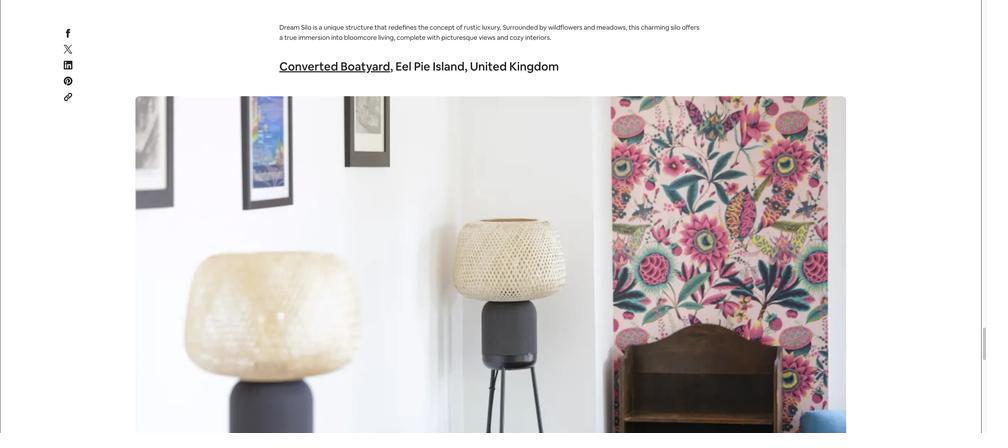 Task type: describe. For each thing, give the bounding box(es) containing it.
the
[[418, 23, 428, 32]]

bloomcore
[[344, 33, 377, 42]]

with
[[427, 33, 440, 42]]

0 horizontal spatial and
[[497, 33, 508, 42]]

pie
[[414, 59, 430, 74]]

converted boatyard , eel pie island, united kingdom
[[279, 59, 559, 74]]

kingdom
[[509, 59, 559, 74]]

that
[[375, 23, 387, 32]]

eel
[[396, 59, 412, 74]]

converted
[[279, 59, 338, 74]]

island,
[[433, 59, 468, 74]]

converted boatyard link
[[279, 59, 390, 74]]

,
[[390, 59, 393, 74]]

silo
[[671, 23, 681, 32]]

0 horizontal spatial a
[[279, 33, 283, 42]]

united
[[470, 59, 507, 74]]

cozy
[[510, 33, 524, 42]]

into
[[331, 33, 343, 42]]

by
[[539, 23, 547, 32]]

views
[[479, 33, 496, 42]]

living,
[[378, 33, 395, 42]]

interiors.
[[525, 33, 551, 42]]

0 vertical spatial a
[[319, 23, 322, 32]]



Task type: vqa. For each thing, say whether or not it's contained in the screenshot.
the Summer associated with 2023
no



Task type: locate. For each thing, give the bounding box(es) containing it.
1 horizontal spatial a
[[319, 23, 322, 32]]

immersion
[[298, 33, 330, 42]]

and left meadows,
[[584, 23, 595, 32]]

redefines
[[388, 23, 417, 32]]

of
[[456, 23, 463, 32]]

charming
[[641, 23, 669, 32]]

and
[[584, 23, 595, 32], [497, 33, 508, 42]]

meadows,
[[597, 23, 627, 32]]

 image
[[136, 96, 846, 433]]

1 horizontal spatial and
[[584, 23, 595, 32]]

dream
[[279, 23, 300, 32]]

1 vertical spatial a
[[279, 33, 283, 42]]

wildflowers
[[548, 23, 582, 32]]

rustic
[[464, 23, 481, 32]]

unique
[[324, 23, 344, 32]]

dream silo is a unique structure that redefines the concept of rustic luxury. surrounded by wildflowers and meadows, this charming silo offers a true immersion into bloomcore living, complete with picturesque views and cozy interiors.
[[279, 23, 700, 42]]

a left true
[[279, 33, 283, 42]]

picturesque
[[441, 33, 477, 42]]

and left cozy
[[497, 33, 508, 42]]

a right is
[[319, 23, 322, 32]]

complete
[[397, 33, 426, 42]]

true
[[284, 33, 297, 42]]

structure
[[345, 23, 373, 32]]

offers
[[682, 23, 700, 32]]

silo
[[301, 23, 311, 32]]

luxury.
[[482, 23, 501, 32]]

concept
[[430, 23, 455, 32]]

this
[[629, 23, 640, 32]]

surrounded
[[503, 23, 538, 32]]

is
[[313, 23, 317, 32]]

boatyard
[[341, 59, 390, 74]]

1 vertical spatial and
[[497, 33, 508, 42]]

a
[[319, 23, 322, 32], [279, 33, 283, 42]]

0 vertical spatial and
[[584, 23, 595, 32]]



